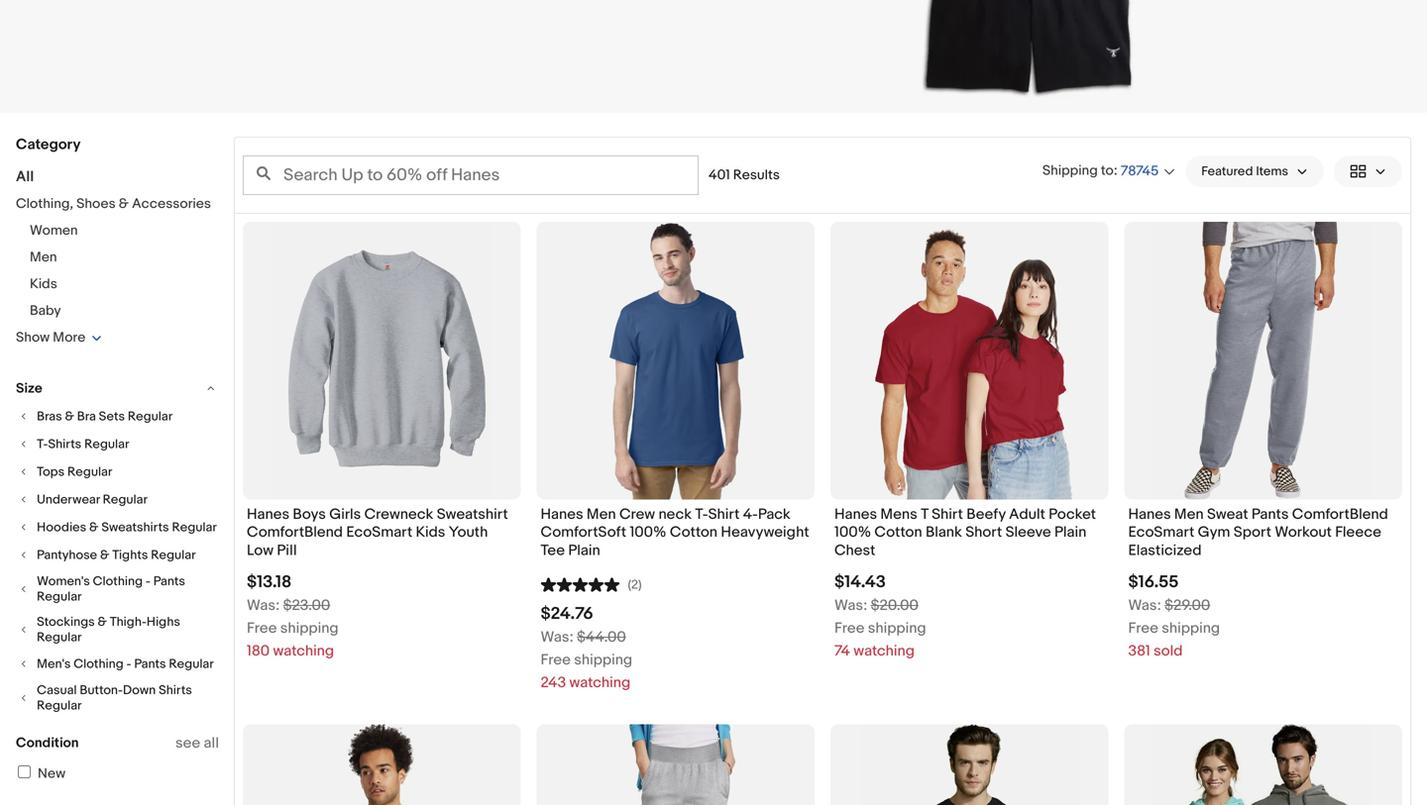 Task type: vqa. For each thing, say whether or not it's contained in the screenshot.
Youth
yes



Task type: locate. For each thing, give the bounding box(es) containing it.
$16.55 was: $29.00 free shipping 381 sold
[[1129, 573, 1220, 661]]

men inside clothing, shoes & accessories women men kids baby
[[30, 249, 57, 266]]

1 vertical spatial pants
[[153, 574, 185, 590]]

was: down $16.55
[[1129, 597, 1162, 615]]

hanes mens t shirt beefy adult pocket 100% cotton blank short sleeve plain chest image
[[860, 222, 1079, 500]]

free up 74
[[835, 620, 865, 638]]

0 horizontal spatial ecosmart
[[346, 524, 413, 542]]

& left thigh-
[[98, 615, 107, 630]]

1 100% from the left
[[630, 524, 667, 542]]

free up 381
[[1129, 620, 1159, 638]]

0 vertical spatial pants
[[1252, 506, 1289, 524]]

0 horizontal spatial 100%
[[630, 524, 667, 542]]

0 horizontal spatial watching
[[273, 643, 334, 661]]

kids
[[30, 276, 57, 293], [416, 524, 446, 542]]

regular up 'men's'
[[37, 630, 82, 646]]

watching for $13.18
[[273, 643, 334, 661]]

hanes inside hanes boys girls crewneck sweatshirt comfortblend ecosmart kids youth low pill
[[247, 506, 290, 524]]

t- inside t-shirts regular "dropdown button"
[[37, 437, 48, 452]]

1 horizontal spatial -
[[146, 574, 151, 590]]

watching inside the $14.43 was: $20.00 free shipping 74 watching
[[854, 643, 915, 661]]

shipping inside $13.18 was: $23.00 free shipping 180 watching
[[280, 620, 339, 638]]

1 horizontal spatial plain
[[1055, 524, 1087, 542]]

watching
[[273, 643, 334, 661], [854, 643, 915, 661], [570, 675, 631, 693]]

plain down pocket
[[1055, 524, 1087, 542]]

1 vertical spatial -
[[126, 657, 131, 672]]

hanes boys girls crewneck sweatshirt comfortblend ecosmart kids youth low pill link
[[247, 506, 517, 565]]

shirts
[[48, 437, 81, 452], [159, 684, 192, 699]]

1 vertical spatial clothing
[[74, 657, 124, 672]]

was: for $13.18
[[247, 597, 280, 615]]

& for sweatshirts
[[89, 520, 99, 536]]

free up 243
[[541, 652, 571, 670]]

comfortblend up fleece
[[1292, 506, 1389, 524]]

clothing inside the women's clothing - pants regular stockings & thigh-highs regular
[[93, 574, 143, 590]]

hanes inside hanes mens t shirt beefy adult pocket 100% cotton blank short sleeve plain chest
[[835, 506, 877, 524]]

pants inside the women's clothing - pants regular stockings & thigh-highs regular
[[153, 574, 185, 590]]

4 hanes from the left
[[1129, 506, 1171, 524]]

men's
[[37, 657, 71, 672]]

0 vertical spatial -
[[146, 574, 151, 590]]

show more
[[16, 330, 85, 346]]

401
[[709, 167, 730, 184]]

2 horizontal spatial watching
[[854, 643, 915, 661]]

featured
[[1202, 164, 1253, 179]]

0 horizontal spatial plain
[[568, 542, 600, 560]]

crew
[[620, 506, 655, 524]]

comfortblend
[[1292, 506, 1389, 524], [247, 524, 343, 542]]

0 horizontal spatial kids
[[30, 276, 57, 293]]

watching inside $24.76 was: $44.00 free shipping 243 watching
[[570, 675, 631, 693]]

regular up 'stockings' on the bottom
[[37, 590, 82, 605]]

clothing inside dropdown button
[[74, 657, 124, 672]]

all
[[204, 735, 219, 753]]

regular inside dropdown button
[[128, 409, 173, 425]]

& left bra
[[65, 409, 74, 425]]

1 horizontal spatial 100%
[[835, 524, 871, 542]]

- up down
[[126, 657, 131, 672]]

regular right sets
[[128, 409, 173, 425]]

Enter your search keyword text field
[[243, 156, 699, 195]]

clothing for men's
[[74, 657, 124, 672]]

1 horizontal spatial t-
[[695, 506, 708, 524]]

2 100% from the left
[[835, 524, 871, 542]]

shirt
[[708, 506, 740, 524], [932, 506, 963, 524]]

beefy
[[967, 506, 1006, 524]]

watching inside $13.18 was: $23.00 free shipping 180 watching
[[273, 643, 334, 661]]

was: inside the $16.55 was: $29.00 free shipping 381 sold
[[1129, 597, 1162, 615]]

0 vertical spatial clothing
[[93, 574, 143, 590]]

men link
[[30, 249, 57, 266]]

low
[[247, 542, 274, 560]]

t- down bras
[[37, 437, 48, 452]]

78745
[[1121, 163, 1159, 180]]

hoodies
[[37, 520, 86, 536]]

watching right 74
[[854, 643, 915, 661]]

shirt up blank
[[932, 506, 963, 524]]

1 horizontal spatial men
[[587, 506, 616, 524]]

pants up highs
[[153, 574, 185, 590]]

5 out of 5 stars image
[[541, 576, 620, 593]]

0 horizontal spatial t-
[[37, 437, 48, 452]]

0 vertical spatial shirts
[[48, 437, 81, 452]]

pants up down
[[134, 657, 166, 672]]

neck
[[659, 506, 692, 524]]

regular up condition
[[37, 699, 82, 714]]

pants inside dropdown button
[[134, 657, 166, 672]]

was: inside $13.18 was: $23.00 free shipping 180 watching
[[247, 597, 280, 615]]

2 hanes from the left
[[541, 506, 583, 524]]

shirt inside hanes men crew neck t-shirt 4-pack comfortsoft 100% cotton heavyweight tee plain
[[708, 506, 740, 524]]

1 horizontal spatial cotton
[[875, 524, 923, 542]]

0 horizontal spatial cotton
[[670, 524, 718, 542]]

clothing up button-
[[74, 657, 124, 672]]

shipping for $13.18
[[280, 620, 339, 638]]

hanes inside hanes men sweat pants comfortblend ecosmart gym sport workout fleece elasticized
[[1129, 506, 1171, 524]]

plain down comfortsoft
[[568, 542, 600, 560]]

sweatshirts
[[101, 520, 169, 536]]

men's clothing - pants regular button
[[16, 656, 219, 674]]

shipping for $16.55
[[1162, 620, 1220, 638]]

1 hanes from the left
[[247, 506, 290, 524]]

free inside the $14.43 was: $20.00 free shipping 74 watching
[[835, 620, 865, 638]]

hanes up the elasticized
[[1129, 506, 1171, 524]]

shipping for $14.43
[[868, 620, 927, 638]]

0 vertical spatial kids
[[30, 276, 57, 293]]

1 horizontal spatial comfortblend
[[1292, 506, 1389, 524]]

& right shoes
[[119, 196, 129, 213]]

cotton down mens on the bottom of the page
[[875, 524, 923, 542]]

$29.00
[[1165, 597, 1211, 615]]

& for tights
[[100, 548, 109, 563]]

-
[[146, 574, 151, 590], [126, 657, 131, 672]]

regular
[[128, 409, 173, 425], [84, 437, 129, 452], [67, 465, 112, 480], [103, 492, 148, 508], [172, 520, 217, 536], [151, 548, 196, 563], [37, 590, 82, 605], [37, 630, 82, 646], [169, 657, 214, 672], [37, 699, 82, 714]]

tops regular
[[37, 465, 112, 480]]

men up kids link
[[30, 249, 57, 266]]

new
[[38, 766, 66, 783]]

shipping down $44.00
[[574, 652, 633, 670]]

2 vertical spatial pants
[[134, 657, 166, 672]]

was: down '$13.18'
[[247, 597, 280, 615]]

casual
[[37, 684, 77, 699]]

see
[[175, 735, 200, 753]]

1 vertical spatial t-
[[695, 506, 708, 524]]

shipping inside $24.76 was: $44.00 free shipping 243 watching
[[574, 652, 633, 670]]

mens
[[881, 506, 918, 524]]

t
[[921, 506, 929, 524]]

hoodies & sweatshirts regular
[[37, 520, 217, 536]]

was: inside $24.76 was: $44.00 free shipping 243 watching
[[541, 629, 574, 647]]

hanes up comfortsoft
[[541, 506, 583, 524]]

1 vertical spatial shirts
[[159, 684, 192, 699]]

1 horizontal spatial shirt
[[932, 506, 963, 524]]

youth
[[449, 524, 488, 542]]

& inside the women's clothing - pants regular stockings & thigh-highs regular
[[98, 615, 107, 630]]

shipping inside the $16.55 was: $29.00 free shipping 381 sold
[[1162, 620, 1220, 638]]

regular inside casual button-down shirts regular
[[37, 699, 82, 714]]

0 vertical spatial t-
[[37, 437, 48, 452]]

free inside $13.18 was: $23.00 free shipping 180 watching
[[247, 620, 277, 638]]

ecosmart
[[346, 524, 413, 542], [1129, 524, 1195, 542]]

comfortblend inside hanes men sweat pants comfortblend ecosmart gym sport workout fleece elasticized
[[1292, 506, 1389, 524]]

new link
[[15, 766, 66, 783]]

0 horizontal spatial shirt
[[708, 506, 740, 524]]

was: down $14.43
[[835, 597, 868, 615]]

$13.18 was: $23.00 free shipping 180 watching
[[247, 573, 339, 661]]

shirts up the tops regular
[[48, 437, 81, 452]]

regular down the bras & bra sets regular
[[84, 437, 129, 452]]

shirt left 4-
[[708, 506, 740, 524]]

kids inside hanes boys girls crewneck sweatshirt comfortblend ecosmart kids youth low pill
[[416, 524, 446, 542]]

cotton down neck
[[670, 524, 718, 542]]

$16.55
[[1129, 573, 1179, 593]]

shipping down $23.00
[[280, 620, 339, 638]]

clothing, shoes & accessories link
[[16, 196, 211, 213]]

comfortblend up pill
[[247, 524, 343, 542]]

0 horizontal spatial -
[[126, 657, 131, 672]]

1 shirt from the left
[[708, 506, 740, 524]]

watching right '180'
[[273, 643, 334, 661]]

was: down the $24.76
[[541, 629, 574, 647]]

ecosmart down crewneck
[[346, 524, 413, 542]]

shipping
[[280, 620, 339, 638], [868, 620, 927, 638], [1162, 620, 1220, 638], [574, 652, 633, 670]]

180
[[247, 643, 270, 661]]

shipping to : 78745
[[1043, 163, 1159, 180]]

shirts inside "dropdown button"
[[48, 437, 81, 452]]

pants up sport
[[1252, 506, 1289, 524]]

pants inside hanes men sweat pants comfortblend ecosmart gym sport workout fleece elasticized
[[1252, 506, 1289, 524]]

0 horizontal spatial shirts
[[48, 437, 81, 452]]

- inside the women's clothing - pants regular stockings & thigh-highs regular
[[146, 574, 151, 590]]

hanes men crew neck t-shirt 4-pack comfortsoft 100% cotton heavyweight tee plain image
[[566, 222, 785, 500]]

pants
[[1252, 506, 1289, 524], [153, 574, 185, 590], [134, 657, 166, 672]]

hanes men sweat pants comfortblend ecosmart gym sport workout fleece elasticized
[[1129, 506, 1389, 560]]

1 horizontal spatial ecosmart
[[1129, 524, 1195, 542]]

clothing down pantyhose & tights regular dropdown button
[[93, 574, 143, 590]]

was: for $16.55
[[1129, 597, 1162, 615]]

elasticized
[[1129, 542, 1202, 560]]

hanes men's t shirt 2 pack pocket short sleeve tee value x temp freshiq workwear image
[[860, 725, 1079, 806]]

watching down $44.00
[[570, 675, 631, 693]]

0 horizontal spatial men
[[30, 249, 57, 266]]

tights
[[112, 548, 148, 563]]

boys
[[293, 506, 326, 524]]

sport
[[1234, 524, 1272, 542]]

kids down men 'link'
[[30, 276, 57, 293]]

watching for $14.43
[[854, 643, 915, 661]]

men up comfortsoft
[[587, 506, 616, 524]]

t- right neck
[[695, 506, 708, 524]]

shipping down '$29.00'
[[1162, 620, 1220, 638]]

$24.76
[[541, 604, 593, 625]]

gym
[[1198, 524, 1231, 542]]

100% inside hanes men crew neck t-shirt 4-pack comfortsoft 100% cotton heavyweight tee plain
[[630, 524, 667, 542]]

- down "tights"
[[146, 574, 151, 590]]

hanes men sweat pants comfortblend ecosmart gym sport workout fleece elasticized image
[[1154, 222, 1373, 500]]

shirts inside casual button-down shirts regular
[[159, 684, 192, 699]]

2 ecosmart from the left
[[1129, 524, 1195, 542]]

hanes up low
[[247, 506, 290, 524]]

$14.43 was: $20.00 free shipping 74 watching
[[835, 573, 927, 661]]

regular up hoodies & sweatshirts regular
[[103, 492, 148, 508]]

100% inside hanes mens t shirt beefy adult pocket 100% cotton blank short sleeve plain chest
[[835, 524, 871, 542]]

& inside dropdown button
[[65, 409, 74, 425]]

tops regular button
[[16, 463, 219, 481]]

- inside dropdown button
[[126, 657, 131, 672]]

pocket
[[1049, 506, 1096, 524]]

condition
[[16, 736, 79, 752]]

men inside hanes men crew neck t-shirt 4-pack comfortsoft 100% cotton heavyweight tee plain
[[587, 506, 616, 524]]

& down underwear regular
[[89, 520, 99, 536]]

hanes for $13.18
[[247, 506, 290, 524]]

shipping for $24.76
[[574, 652, 633, 670]]

1 ecosmart from the left
[[346, 524, 413, 542]]

100% up chest
[[835, 524, 871, 542]]

free inside the $16.55 was: $29.00 free shipping 381 sold
[[1129, 620, 1159, 638]]

hoodies & sweatshirts regular button
[[16, 519, 219, 537]]

men for hanes men sweat pants comfortblend ecosmart gym sport workout fleece elasticized
[[1175, 506, 1204, 524]]

comfortblend inside hanes boys girls crewneck sweatshirt comfortblend ecosmart kids youth low pill
[[247, 524, 343, 542]]

regular right 'sweatshirts'
[[172, 520, 217, 536]]

men up gym on the bottom right of page
[[1175, 506, 1204, 524]]

hanes up chest
[[835, 506, 877, 524]]

2 cotton from the left
[[875, 524, 923, 542]]

kids down crewneck
[[416, 524, 446, 542]]

2 horizontal spatial men
[[1175, 506, 1204, 524]]

show more button
[[16, 330, 102, 346]]

t-shirts regular
[[37, 437, 129, 452]]

1 horizontal spatial kids
[[416, 524, 446, 542]]

$24.76 was: $44.00 free shipping 243 watching
[[541, 604, 633, 693]]

shipping inside the $14.43 was: $20.00 free shipping 74 watching
[[868, 620, 927, 638]]

100% down crew
[[630, 524, 667, 542]]

free for $14.43
[[835, 620, 865, 638]]

$20.00
[[871, 597, 919, 615]]

women link
[[30, 223, 78, 239]]

shipping down $20.00
[[868, 620, 927, 638]]

show
[[16, 330, 50, 346]]

men
[[30, 249, 57, 266], [587, 506, 616, 524], [1175, 506, 1204, 524]]

free inside $24.76 was: $44.00 free shipping 243 watching
[[541, 652, 571, 670]]

free up '180'
[[247, 620, 277, 638]]

ecosmart up the elasticized
[[1129, 524, 1195, 542]]

was: inside the $14.43 was: $20.00 free shipping 74 watching
[[835, 597, 868, 615]]

1 horizontal spatial watching
[[570, 675, 631, 693]]

1 vertical spatial kids
[[416, 524, 446, 542]]

comfortsoft
[[541, 524, 627, 542]]

& left "tights"
[[100, 548, 109, 563]]

free
[[247, 620, 277, 638], [835, 620, 865, 638], [1129, 620, 1159, 638], [541, 652, 571, 670]]

bras
[[37, 409, 62, 425]]

0 horizontal spatial comfortblend
[[247, 524, 343, 542]]

3 hanes from the left
[[835, 506, 877, 524]]

1 horizontal spatial shirts
[[159, 684, 192, 699]]

men inside hanes men sweat pants comfortblend ecosmart gym sport workout fleece elasticized
[[1175, 506, 1204, 524]]

shirts right down
[[159, 684, 192, 699]]

1 cotton from the left
[[670, 524, 718, 542]]

free for $16.55
[[1129, 620, 1159, 638]]

hanes boys girls crewneck sweatshirt comfortblend ecosmart kids youth low pill image
[[272, 222, 492, 500]]

2 shirt from the left
[[932, 506, 963, 524]]

fleece hoodie sweatshirt hanes adult comfortwash garment dyed mens womens cotton image
[[1154, 725, 1373, 806]]

hanes men crew neck t-shirt 4-pack comfortsoft 100% cotton heavyweight tee plain link
[[541, 506, 811, 565]]



Task type: describe. For each thing, give the bounding box(es) containing it.
stockings
[[37, 615, 95, 630]]

plain inside hanes mens t shirt beefy adult pocket 100% cotton blank short sleeve plain chest
[[1055, 524, 1087, 542]]

sold
[[1154, 643, 1183, 661]]

(2)
[[628, 578, 642, 593]]

tops
[[37, 465, 65, 480]]

watching for $24.76
[[570, 675, 631, 693]]

t- inside hanes men crew neck t-shirt 4-pack comfortsoft 100% cotton heavyweight tee plain
[[695, 506, 708, 524]]

hanes men sweat pants comfortblend ecosmart gym sport workout fleece elasticized link
[[1129, 506, 1399, 565]]

:
[[1114, 163, 1118, 179]]

hanes long-sleeve t-shirt tagless comfort soft cotton plain casual up to 3xl image
[[272, 725, 492, 806]]

women's clothing - pants regular button
[[16, 574, 219, 605]]

regular inside "dropdown button"
[[84, 437, 129, 452]]

ecosmart inside hanes boys girls crewneck sweatshirt comfortblend ecosmart kids youth low pill
[[346, 524, 413, 542]]

was: for $14.43
[[835, 597, 868, 615]]

$14.43
[[835, 573, 886, 593]]

tee
[[541, 542, 565, 560]]

size button
[[16, 380, 219, 398]]

casual button-down shirts regular
[[37, 684, 192, 714]]

to
[[1101, 163, 1114, 179]]

cotton inside hanes men crew neck t-shirt 4-pack comfortsoft 100% cotton heavyweight tee plain
[[670, 524, 718, 542]]

& for bra
[[65, 409, 74, 425]]

women
[[30, 223, 78, 239]]

featured items button
[[1186, 156, 1324, 187]]

all
[[16, 168, 34, 186]]

kids inside clothing, shoes & accessories women men kids baby
[[30, 276, 57, 293]]

bras & bra sets regular button
[[16, 408, 219, 426]]

hanes mens t shirt beefy adult pocket 100% cotton blank short sleeve plain chest
[[835, 506, 1096, 560]]

t-shirts regular button
[[16, 436, 219, 454]]

hanes for $14.43
[[835, 506, 877, 524]]

clothing,
[[16, 196, 73, 213]]

ecosmart inside hanes men sweat pants comfortblend ecosmart gym sport workout fleece elasticized
[[1129, 524, 1195, 542]]

clothing for women's
[[93, 574, 143, 590]]

pantyhose & tights regular button
[[16, 547, 219, 565]]

heavyweight
[[721, 524, 810, 542]]

hanes for $16.55
[[1129, 506, 1171, 524]]

short
[[966, 524, 1002, 542]]

see all
[[175, 735, 219, 753]]

- for women's
[[146, 574, 151, 590]]

sweat
[[1207, 506, 1249, 524]]

pack
[[758, 506, 791, 524]]

men's clothing - pants regular
[[37, 657, 214, 672]]

381
[[1129, 643, 1151, 661]]

more
[[53, 330, 85, 346]]

accessories
[[132, 196, 211, 213]]

bra
[[77, 409, 96, 425]]

sets
[[99, 409, 125, 425]]

plain inside hanes men crew neck t-shirt 4-pack comfortsoft 100% cotton heavyweight tee plain
[[568, 542, 600, 560]]

74
[[835, 643, 851, 661]]

401 results
[[709, 167, 780, 184]]

shoes
[[76, 196, 116, 213]]

regular up underwear regular
[[67, 465, 112, 480]]

see all button
[[175, 735, 219, 753]]

hanes inside hanes men crew neck t-shirt 4-pack comfortsoft 100% cotton heavyweight tee plain
[[541, 506, 583, 524]]

& inside clothing, shoes & accessories women men kids baby
[[119, 196, 129, 213]]

$44.00
[[577, 629, 626, 647]]

New checkbox
[[18, 766, 31, 779]]

$23.00
[[283, 597, 330, 615]]

pants for workout
[[1252, 506, 1289, 524]]

women's clothing - pants regular stockings & thigh-highs regular
[[37, 574, 185, 646]]

baby
[[30, 303, 61, 320]]

bras & bra sets regular
[[37, 409, 173, 425]]

regular right "tights"
[[151, 548, 196, 563]]

free for $13.18
[[247, 620, 277, 638]]

hanes joggers sweatpants women's hanes ecosmart recycled cotton-blend fleece image
[[566, 725, 785, 806]]

kids link
[[30, 276, 57, 293]]

view: gallery view image
[[1350, 161, 1387, 182]]

cotton inside hanes mens t shirt beefy adult pocket 100% cotton blank short sleeve plain chest
[[875, 524, 923, 542]]

crewneck
[[364, 506, 434, 524]]

(2) link
[[541, 576, 642, 593]]

casual button-down shirts regular button
[[16, 684, 219, 714]]

was: for $24.76
[[541, 629, 574, 647]]

pants for highs
[[153, 574, 185, 590]]

shipping
[[1043, 163, 1098, 179]]

category
[[16, 136, 81, 154]]

items
[[1256, 164, 1289, 179]]

- for men's
[[126, 657, 131, 672]]

featured items
[[1202, 164, 1289, 179]]

4-
[[743, 506, 758, 524]]

highs
[[147, 615, 180, 630]]

243
[[541, 675, 566, 693]]

adult
[[1009, 506, 1046, 524]]

clothing, shoes & accessories women men kids baby
[[16, 196, 211, 320]]

shirt inside hanes mens t shirt beefy adult pocket 100% cotton blank short sleeve plain chest
[[932, 506, 963, 524]]

regular down highs
[[169, 657, 214, 672]]

men for hanes men crew neck t-shirt 4-pack comfortsoft 100% cotton heavyweight tee plain
[[587, 506, 616, 524]]

women's
[[37, 574, 90, 590]]

blank
[[926, 524, 962, 542]]

pill
[[277, 542, 297, 560]]

baby link
[[30, 303, 61, 320]]

stockings & thigh-highs regular button
[[16, 615, 219, 646]]

thigh-
[[110, 615, 147, 630]]

button-
[[80, 684, 123, 699]]

hanes mens t shirt beefy adult pocket 100% cotton blank short sleeve plain chest link
[[835, 506, 1105, 565]]

down
[[123, 684, 156, 699]]

pantyhose
[[37, 548, 97, 563]]

sweatshirt
[[437, 506, 508, 524]]

sleeve
[[1006, 524, 1051, 542]]

free for $24.76
[[541, 652, 571, 670]]

workout
[[1275, 524, 1332, 542]]



